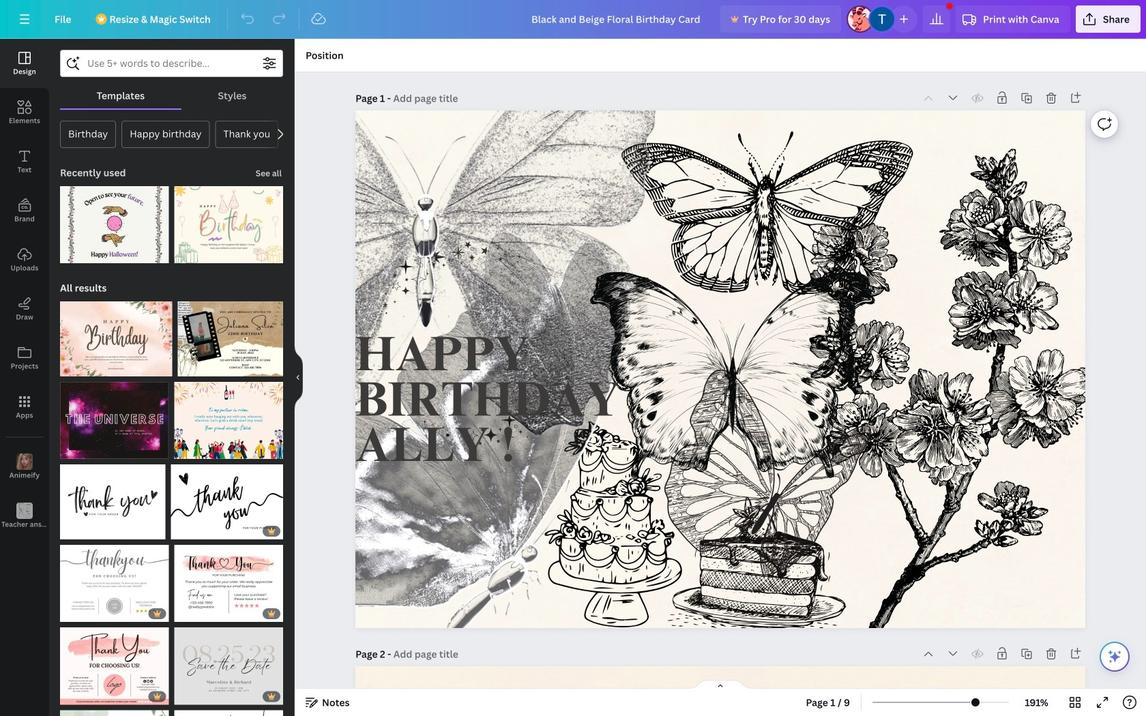 Task type: vqa. For each thing, say whether or not it's contained in the screenshot.
Hide pages image
no



Task type: locate. For each thing, give the bounding box(es) containing it.
Use 5+ words to describe... search field
[[87, 51, 256, 76]]

universe photo card image
[[60, 382, 169, 460]]

purple and pink modern occult halloween card group
[[60, 178, 169, 264]]

Page title text field
[[394, 648, 460, 661]]

gray minimalist business thank you card image
[[60, 545, 169, 623]]

brown and pink watercolor illustrated happy birthday card group
[[60, 294, 172, 377]]

pink minimalist thank you card image
[[60, 628, 169, 705]]

neutral vintage birthday invitation card group
[[178, 294, 283, 377]]

gray minimalist business thank you card group
[[60, 537, 169, 623]]

black and white handwritten thank you card group
[[171, 457, 283, 540]]

hide image
[[294, 345, 303, 411]]

black and white handwritten thank you card image
[[171, 465, 283, 540]]

Design title text field
[[521, 5, 715, 33]]

neutral vintage birthday invitation card image
[[178, 302, 283, 377]]

purple and pink modern occult halloween card image
[[60, 186, 169, 264]]

canva assistant image
[[1107, 649, 1124, 666]]

white minimalist simple thank you card group
[[60, 457, 166, 540]]

brown and pink watercolor illustrated happy birthday card image
[[60, 302, 172, 377]]

white elegant modern calligraphy wedding thank you card group
[[174, 703, 283, 717]]

white elegant modern calligraphy wedding thank you card image
[[174, 711, 283, 717]]



Task type: describe. For each thing, give the bounding box(es) containing it.
universe photo card group
[[60, 374, 169, 460]]

show pages image
[[688, 680, 754, 691]]

colorful freeform illustrations i miss you friend card group
[[174, 374, 283, 460]]

colorful playful cute illustration outline happy birthday card image
[[174, 186, 283, 264]]

beige trendy minimalist aesthetic save the date card group
[[174, 620, 283, 705]]

pink minimalist thank you for purchase card image
[[174, 545, 283, 623]]

side panel tab list
[[0, 39, 49, 541]]

pink minimalist thank you for purchase card group
[[174, 537, 283, 623]]

Page title text field
[[393, 91, 460, 105]]

colorful freeform illustrations i miss you friend card image
[[174, 382, 283, 460]]

colorful playful cute illustration outline happy birthday card group
[[174, 178, 283, 264]]

beige trendy minimalist aesthetic save the date card image
[[174, 628, 283, 705]]

minimalist thank you card image
[[60, 711, 169, 717]]

pink minimalist thank you card group
[[60, 620, 169, 705]]

main menu bar
[[0, 0, 1147, 39]]

white minimalist simple thank you card image
[[60, 465, 166, 540]]

minimalist thank you card group
[[60, 703, 169, 717]]



